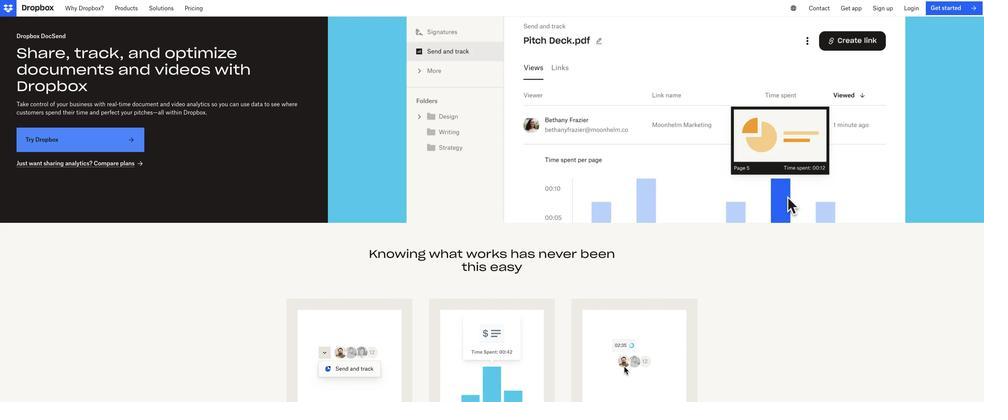 Task type: describe. For each thing, give the bounding box(es) containing it.
get app
[[841, 5, 862, 12]]

knowing what works has never been this easy
[[369, 247, 615, 275]]

dropbox docsend
[[17, 33, 66, 40]]

try dropbox
[[25, 137, 58, 143]]

2 vertical spatial dropbox
[[35, 137, 58, 143]]

videos
[[155, 61, 211, 79]]

spend
[[45, 109, 61, 116]]

this
[[462, 261, 487, 275]]

with inside share, track, and optimize documents and videos with dropbox
[[215, 61, 251, 79]]

knowing
[[369, 247, 426, 262]]

customers
[[17, 109, 44, 116]]

why dropbox? button
[[60, 0, 109, 17]]

up
[[887, 5, 893, 12]]

login link
[[899, 0, 925, 17]]

docsend
[[41, 33, 66, 40]]

within
[[166, 109, 182, 116]]

solutions
[[149, 5, 174, 12]]

try dropbox link
[[17, 128, 144, 152]]

analytics?
[[65, 160, 92, 167]]

control
[[30, 101, 49, 108]]

with inside take control of your business with real-time document and video analytics so you can use data to see where customers spend their time and perfect your pitches—all within dropbox.
[[94, 101, 106, 108]]

has
[[511, 247, 535, 262]]

video
[[171, 101, 185, 108]]

0 horizontal spatial time
[[76, 109, 88, 116]]

sign up link
[[868, 0, 899, 17]]

app
[[852, 5, 862, 12]]

1 vertical spatial your
[[121, 109, 132, 116]]

get for get app
[[841, 5, 851, 12]]

a blue bar graph that shows time spent per page with the page numbers on the x axis image
[[328, 17, 984, 223]]

works
[[466, 247, 507, 262]]

contact
[[809, 5, 830, 12]]

a blue bar graph that shows how much time was spent on a slide image
[[440, 310, 544, 403]]

get started
[[931, 5, 962, 12]]

just want sharing analytics? compare plans link
[[17, 160, 144, 168]]

easy
[[490, 261, 523, 275]]

just
[[17, 160, 27, 167]]

never
[[539, 247, 577, 262]]

why
[[65, 5, 77, 12]]

see
[[271, 101, 280, 108]]

can
[[230, 101, 239, 108]]

documents
[[17, 61, 114, 79]]

document
[[132, 101, 159, 108]]

sharing
[[44, 160, 64, 167]]

started
[[942, 5, 962, 12]]

take
[[17, 101, 29, 108]]

login
[[904, 5, 919, 12]]

products
[[115, 5, 138, 12]]

you
[[219, 101, 228, 108]]

get started link
[[926, 1, 983, 15]]

pitches—all
[[134, 109, 164, 116]]



Task type: locate. For each thing, give the bounding box(es) containing it.
contact button
[[804, 0, 836, 17]]

what
[[429, 247, 463, 262]]

their
[[63, 109, 75, 116]]

time
[[119, 101, 131, 108], [76, 109, 88, 116]]

solutions button
[[143, 0, 179, 17]]

sign up
[[873, 5, 893, 12]]

products button
[[109, 0, 143, 17]]

take control of your business with real-time document and video analytics so you can use data to see where customers spend their time and perfect your pitches—all within dropbox.
[[17, 101, 298, 116]]

of
[[50, 101, 55, 108]]

dropbox?
[[79, 5, 104, 12]]

0 horizontal spatial with
[[94, 101, 106, 108]]

a user hovering over the icon of another user to see how long they viewed the document image
[[583, 310, 687, 403]]

so
[[211, 101, 217, 108]]

plans
[[120, 160, 135, 167]]

sign
[[873, 5, 885, 12]]

pricing link
[[179, 0, 208, 17]]

analytics
[[187, 101, 210, 108]]

1 vertical spatial with
[[94, 101, 106, 108]]

0 vertical spatial dropbox
[[17, 33, 40, 40]]

0 vertical spatial your
[[57, 101, 68, 108]]

get for get started
[[931, 5, 941, 12]]

your right of
[[57, 101, 68, 108]]

optimize
[[165, 45, 237, 62]]

time down business
[[76, 109, 88, 116]]

get inside get started link
[[931, 5, 941, 12]]

where
[[282, 101, 298, 108]]

get left started
[[931, 5, 941, 12]]

share, track, and optimize documents and videos with dropbox
[[17, 45, 251, 95]]

1 vertical spatial dropbox
[[17, 78, 88, 95]]

0 vertical spatial time
[[119, 101, 131, 108]]

1 horizontal spatial time
[[119, 101, 131, 108]]

1 horizontal spatial your
[[121, 109, 132, 116]]

pricing
[[185, 5, 203, 12]]

perfect
[[101, 109, 119, 116]]

want
[[29, 160, 42, 167]]

get
[[931, 5, 941, 12], [841, 5, 851, 12]]

0 horizontal spatial get
[[841, 5, 851, 12]]

1 vertical spatial time
[[76, 109, 88, 116]]

share,
[[17, 45, 70, 62]]

your right perfect
[[121, 109, 132, 116]]

time up perfect
[[119, 101, 131, 108]]

get left app
[[841, 5, 851, 12]]

dropbox right try
[[35, 137, 58, 143]]

1 horizontal spatial with
[[215, 61, 251, 79]]

0 vertical spatial with
[[215, 61, 251, 79]]

with
[[215, 61, 251, 79], [94, 101, 106, 108]]

a "send and track" dropdown next to a list of user photos image
[[298, 310, 402, 403]]

and
[[128, 45, 161, 62], [118, 61, 151, 79], [160, 101, 170, 108], [90, 109, 99, 116]]

0 horizontal spatial your
[[57, 101, 68, 108]]

dropbox up the share,
[[17, 33, 40, 40]]

get inside the get app popup button
[[841, 5, 851, 12]]

dropbox inside share, track, and optimize documents and videos with dropbox
[[17, 78, 88, 95]]

business
[[70, 101, 93, 108]]

data
[[251, 101, 263, 108]]

try
[[25, 137, 34, 143]]

dropbox up of
[[17, 78, 88, 95]]

use
[[241, 101, 250, 108]]

your
[[57, 101, 68, 108], [121, 109, 132, 116]]

track,
[[74, 45, 124, 62]]

why dropbox?
[[65, 5, 104, 12]]

just want sharing analytics? compare plans
[[17, 160, 135, 167]]

get app button
[[836, 0, 868, 17]]

dropbox
[[17, 33, 40, 40], [17, 78, 88, 95], [35, 137, 58, 143]]

dropbox.
[[183, 109, 207, 116]]

compare
[[94, 160, 119, 167]]

1 horizontal spatial get
[[931, 5, 941, 12]]

to
[[264, 101, 270, 108]]

been
[[581, 247, 615, 262]]

real-
[[107, 101, 119, 108]]



Task type: vqa. For each thing, say whether or not it's contained in the screenshot.
Add your signature
no



